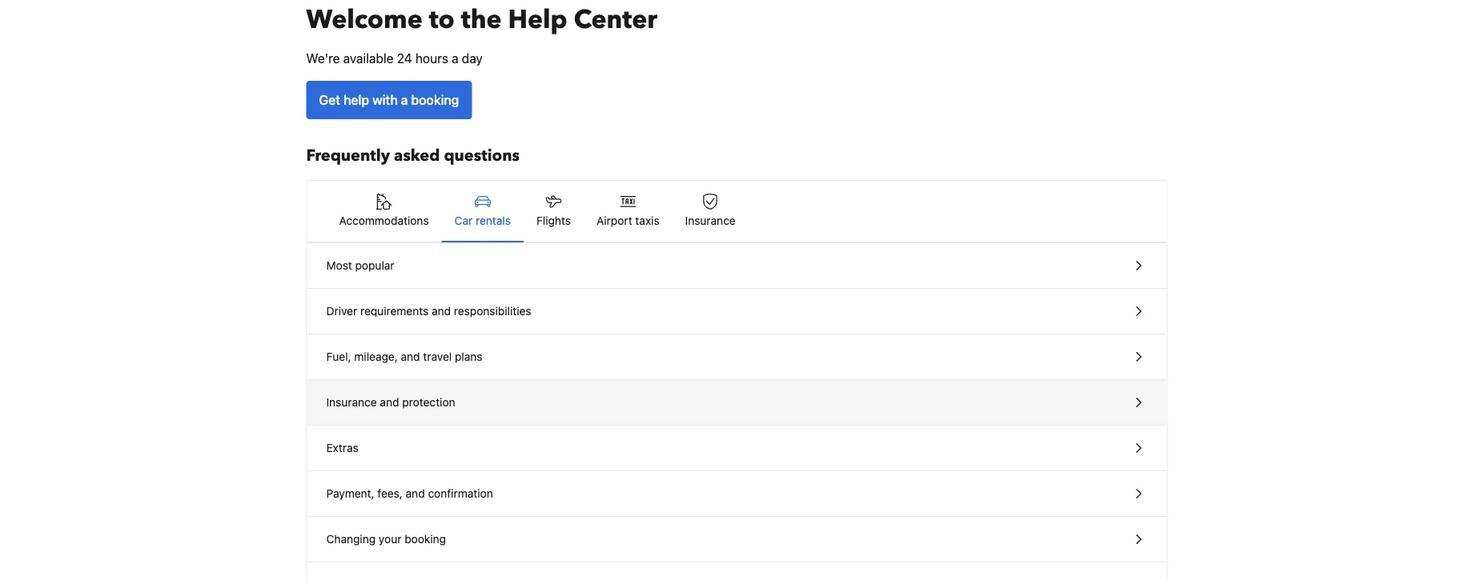 Task type: locate. For each thing, give the bounding box(es) containing it.
airport taxis button
[[584, 181, 673, 242]]

booking right your
[[405, 533, 446, 546]]

mileage,
[[354, 350, 398, 364]]

1 horizontal spatial insurance
[[685, 214, 736, 227]]

we're available 24 hours a day
[[306, 51, 483, 66]]

and
[[432, 305, 451, 318], [401, 350, 420, 364], [380, 396, 399, 409], [406, 487, 425, 501]]

insurance
[[685, 214, 736, 227], [326, 396, 377, 409]]

24
[[397, 51, 412, 66]]

insurance for insurance
[[685, 214, 736, 227]]

insurance inside 'insurance and protection' button
[[326, 396, 377, 409]]

taxis
[[636, 214, 660, 227]]

the
[[461, 2, 502, 37]]

payment, fees, and confirmation button
[[307, 472, 1167, 517]]

insurance button
[[673, 181, 749, 242]]

a right with
[[401, 93, 408, 108]]

extras
[[326, 442, 359, 455]]

airport taxis
[[597, 214, 660, 227]]

payment, fees, and confirmation
[[326, 487, 493, 501]]

your
[[379, 533, 402, 546]]

driver
[[326, 305, 357, 318]]

insurance up extras on the bottom left
[[326, 396, 377, 409]]

popular
[[355, 259, 395, 272]]

a
[[452, 51, 459, 66], [401, 93, 408, 108]]

1 vertical spatial a
[[401, 93, 408, 108]]

get
[[319, 93, 340, 108]]

tab list containing accommodations
[[307, 181, 1167, 243]]

extras button
[[307, 426, 1167, 472]]

insurance up most popular button
[[685, 214, 736, 227]]

fuel, mileage, and travel plans
[[326, 350, 483, 364]]

and left travel
[[401, 350, 420, 364]]

and up travel
[[432, 305, 451, 318]]

airport
[[597, 214, 633, 227]]

booking down the hours
[[411, 93, 459, 108]]

1 vertical spatial insurance
[[326, 396, 377, 409]]

day
[[462, 51, 483, 66]]

welcome to the help center
[[306, 2, 658, 37]]

insurance inside insurance button
[[685, 214, 736, 227]]

insurance and protection button
[[307, 380, 1167, 426]]

booking
[[411, 93, 459, 108], [405, 533, 446, 546]]

tab list
[[307, 181, 1167, 243]]

asked
[[394, 145, 440, 167]]

and right fees,
[[406, 487, 425, 501]]

payment,
[[326, 487, 375, 501]]

most popular
[[326, 259, 395, 272]]

a left day
[[452, 51, 459, 66]]

available
[[343, 51, 394, 66]]

to
[[429, 2, 455, 37]]

0 horizontal spatial a
[[401, 93, 408, 108]]

0 vertical spatial insurance
[[685, 214, 736, 227]]

frequently
[[306, 145, 390, 167]]

0 vertical spatial a
[[452, 51, 459, 66]]

car rentals
[[455, 214, 511, 227]]

0 horizontal spatial insurance
[[326, 396, 377, 409]]

car rentals button
[[442, 181, 524, 242]]

frequently asked questions
[[306, 145, 520, 167]]

0 vertical spatial booking
[[411, 93, 459, 108]]



Task type: describe. For each thing, give the bounding box(es) containing it.
most
[[326, 259, 352, 272]]

requirements
[[360, 305, 429, 318]]

insurance for insurance and protection
[[326, 396, 377, 409]]

welcome
[[306, 2, 423, 37]]

accommodations
[[339, 214, 429, 227]]

insurance and protection
[[326, 396, 455, 409]]

get help with a booking button
[[306, 81, 472, 119]]

help
[[344, 93, 369, 108]]

changing your booking button
[[307, 517, 1167, 563]]

travel
[[423, 350, 452, 364]]

plans
[[455, 350, 483, 364]]

1 horizontal spatial a
[[452, 51, 459, 66]]

and for mileage,
[[401, 350, 420, 364]]

confirmation
[[428, 487, 493, 501]]

questions
[[444, 145, 520, 167]]

accommodations button
[[326, 181, 442, 242]]

responsibilities
[[454, 305, 532, 318]]

hours
[[416, 51, 448, 66]]

driver requirements and responsibilities
[[326, 305, 532, 318]]

and for fees,
[[406, 487, 425, 501]]

center
[[574, 2, 658, 37]]

protection
[[402, 396, 455, 409]]

most popular button
[[307, 243, 1167, 289]]

fuel, mileage, and travel plans button
[[307, 335, 1167, 380]]

changing
[[326, 533, 376, 546]]

changing your booking
[[326, 533, 446, 546]]

a inside button
[[401, 93, 408, 108]]

car
[[455, 214, 473, 227]]

flights
[[537, 214, 571, 227]]

help
[[508, 2, 568, 37]]

get help with a booking
[[319, 93, 459, 108]]

1 vertical spatial booking
[[405, 533, 446, 546]]

with
[[373, 93, 398, 108]]

flights button
[[524, 181, 584, 242]]

and left protection
[[380, 396, 399, 409]]

rentals
[[476, 214, 511, 227]]

and for requirements
[[432, 305, 451, 318]]

driver requirements and responsibilities button
[[307, 289, 1167, 335]]

fees,
[[378, 487, 403, 501]]

fuel,
[[326, 350, 351, 364]]

we're
[[306, 51, 340, 66]]



Task type: vqa. For each thing, say whether or not it's contained in the screenshot.
Settings link
no



